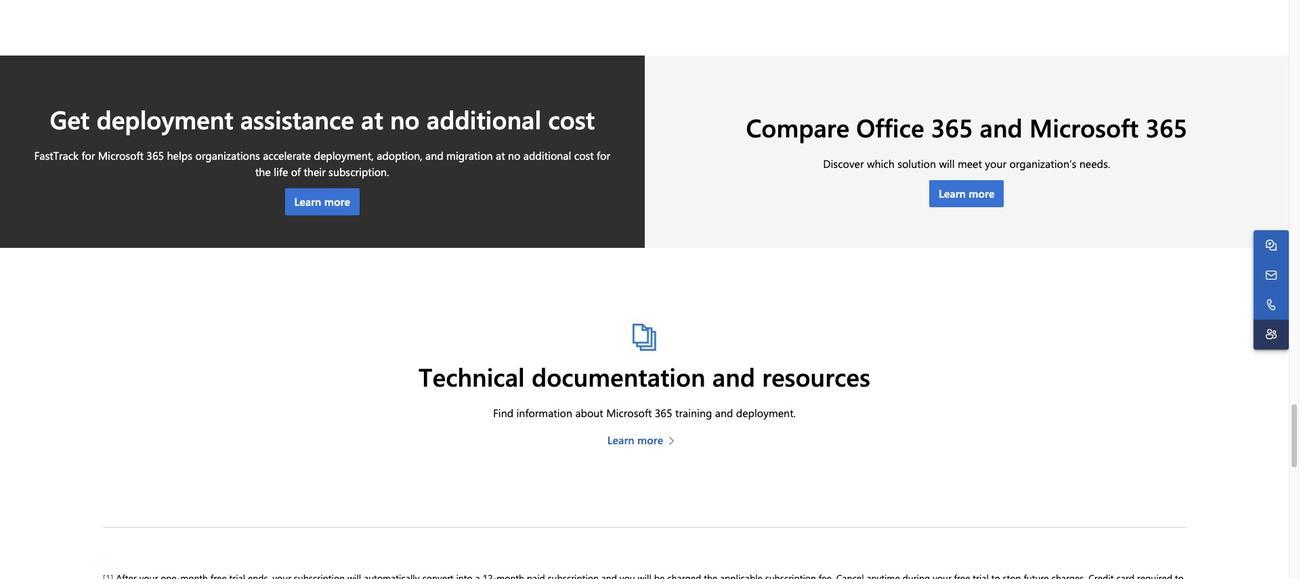 Task type: describe. For each thing, give the bounding box(es) containing it.
find information about microsoft 365 training and deployment.
[[493, 406, 796, 420]]

accelerate
[[263, 148, 311, 163]]

needs.
[[1080, 157, 1111, 171]]

learn more for assistance
[[294, 194, 350, 209]]

and up deployment.
[[713, 360, 756, 393]]

your
[[986, 157, 1007, 171]]

2 for from the left
[[597, 148, 611, 163]]

which
[[867, 157, 895, 171]]

2 horizontal spatial microsoft
[[1030, 110, 1139, 143]]

their
[[304, 165, 326, 179]]

more for 365
[[969, 186, 995, 201]]

assistance
[[240, 102, 354, 135]]

learn more link for 365
[[930, 180, 1005, 207]]

1 horizontal spatial more
[[638, 433, 664, 448]]

and inside the "fasttrack for microsoft 365 helps organizations accelerate deployment, adoption, and migration at no additional cost for the life of their subscription."
[[426, 148, 444, 163]]

1 horizontal spatial learn more
[[608, 433, 664, 448]]

1 for from the left
[[82, 148, 95, 163]]

discover which solution will meet your organization's needs.
[[824, 157, 1111, 171]]

find
[[493, 406, 514, 420]]

information
[[517, 406, 573, 420]]

more for assistance
[[325, 194, 350, 209]]

technical documentation and resources
[[419, 360, 871, 393]]

at inside the "fasttrack for microsoft 365 helps organizations accelerate deployment, adoption, and migration at no additional cost for the life of their subscription."
[[496, 148, 505, 163]]

microsoft inside the "fasttrack for microsoft 365 helps organizations accelerate deployment, adoption, and migration at no additional cost for the life of their subscription."
[[98, 148, 144, 163]]

and right training
[[716, 406, 734, 420]]

and up your
[[980, 110, 1023, 143]]

1 horizontal spatial learn
[[608, 433, 635, 448]]

meet
[[958, 157, 983, 171]]

2 vertical spatial microsoft
[[607, 406, 652, 420]]



Task type: vqa. For each thing, say whether or not it's contained in the screenshot.
in within Windows Security, formerly known as Windows Defender Security Center, is built-in security on Windows PCs to protect your device and data. Windows Security is pre-installed and automatically enabled. Windows Security includes Microsoft Defender Antivirus software that protects your Windows device and data against viruses, ransomware, trojans, and other malware unless non-Microsoft Antivirus software is active.
no



Task type: locate. For each thing, give the bounding box(es) containing it.
1 vertical spatial cost
[[575, 148, 594, 163]]

0 vertical spatial cost
[[548, 102, 595, 135]]

documentation
[[532, 360, 706, 393]]

microsoft down the documentation
[[607, 406, 652, 420]]

microsoft
[[1030, 110, 1139, 143], [98, 148, 144, 163], [607, 406, 652, 420]]

learn more down find information about microsoft 365 training and deployment.
[[608, 433, 664, 448]]

technical
[[419, 360, 525, 393]]

organizations
[[195, 148, 260, 163]]

additional
[[427, 102, 542, 135], [524, 148, 572, 163]]

0 vertical spatial no
[[390, 102, 420, 135]]

1 horizontal spatial microsoft
[[607, 406, 652, 420]]

training
[[676, 406, 713, 420]]

1 vertical spatial additional
[[524, 148, 572, 163]]

solution
[[898, 157, 937, 171]]

at right the migration
[[496, 148, 505, 163]]

compare
[[746, 110, 850, 143]]

learn more down their
[[294, 194, 350, 209]]

365 inside the "fasttrack for microsoft 365 helps organizations accelerate deployment, adoption, and migration at no additional cost for the life of their subscription."
[[147, 148, 164, 163]]

1 vertical spatial microsoft
[[98, 148, 144, 163]]

1 vertical spatial at
[[496, 148, 505, 163]]

fasttrack
[[34, 148, 79, 163]]

migration
[[447, 148, 493, 163]]

0 horizontal spatial learn
[[294, 194, 322, 209]]

of
[[291, 165, 301, 179]]

microsoft up needs.
[[1030, 110, 1139, 143]]

0 vertical spatial additional
[[427, 102, 542, 135]]

2 horizontal spatial learn more link
[[930, 180, 1005, 207]]

organization's
[[1010, 157, 1077, 171]]

more down find information about microsoft 365 training and deployment.
[[638, 433, 664, 448]]

more
[[969, 186, 995, 201], [325, 194, 350, 209], [638, 433, 664, 448]]

0 horizontal spatial more
[[325, 194, 350, 209]]

learn down find information about microsoft 365 training and deployment.
[[608, 433, 635, 448]]

2 horizontal spatial learn
[[939, 186, 966, 201]]

no up adoption,
[[390, 102, 420, 135]]

1 horizontal spatial for
[[597, 148, 611, 163]]

0 horizontal spatial learn more link
[[285, 188, 360, 215]]

about
[[576, 406, 604, 420]]

learn down their
[[294, 194, 322, 209]]

0 vertical spatial at
[[361, 102, 383, 135]]

for
[[82, 148, 95, 163], [597, 148, 611, 163]]

compare office 365 and microsoft 365
[[746, 110, 1188, 143]]

1 vertical spatial no
[[508, 148, 521, 163]]

learn for 365
[[939, 186, 966, 201]]

learn more link
[[930, 180, 1005, 207], [285, 188, 360, 215], [608, 433, 682, 449]]

365
[[932, 110, 974, 143], [1146, 110, 1188, 143], [147, 148, 164, 163], [655, 406, 673, 420]]

learn
[[939, 186, 966, 201], [294, 194, 322, 209], [608, 433, 635, 448]]

deployment
[[97, 102, 234, 135]]

will
[[940, 157, 955, 171]]

0 horizontal spatial microsoft
[[98, 148, 144, 163]]

more down meet
[[969, 186, 995, 201]]

cost
[[548, 102, 595, 135], [575, 148, 594, 163]]

resources
[[763, 360, 871, 393]]

get deployment assistance at no additional cost
[[50, 102, 595, 135]]

at
[[361, 102, 383, 135], [496, 148, 505, 163]]

2 horizontal spatial more
[[969, 186, 995, 201]]

0 horizontal spatial for
[[82, 148, 95, 163]]

1 horizontal spatial learn more link
[[608, 433, 682, 449]]

learn more for 365
[[939, 186, 995, 201]]

0 horizontal spatial no
[[390, 102, 420, 135]]

subscription.
[[329, 165, 389, 179]]

0 horizontal spatial learn more
[[294, 194, 350, 209]]

discover
[[824, 157, 864, 171]]

at up adoption,
[[361, 102, 383, 135]]

learn down will
[[939, 186, 966, 201]]

learn more link down find information about microsoft 365 training and deployment.
[[608, 433, 682, 449]]

learn more link for assistance
[[285, 188, 360, 215]]

get
[[50, 102, 90, 135]]

the
[[255, 165, 271, 179]]

learn more
[[939, 186, 995, 201], [294, 194, 350, 209], [608, 433, 664, 448]]

and right adoption,
[[426, 148, 444, 163]]

0 vertical spatial microsoft
[[1030, 110, 1139, 143]]

learn more link down their
[[285, 188, 360, 215]]

no
[[390, 102, 420, 135], [508, 148, 521, 163]]

deployment,
[[314, 148, 374, 163]]

life
[[274, 165, 288, 179]]

office
[[857, 110, 925, 143]]

1 horizontal spatial at
[[496, 148, 505, 163]]

helps
[[167, 148, 193, 163]]

microsoft down deployment
[[98, 148, 144, 163]]

deployment.
[[737, 406, 796, 420]]

adoption,
[[377, 148, 423, 163]]

more down subscription. at the top
[[325, 194, 350, 209]]

1 horizontal spatial no
[[508, 148, 521, 163]]

2 horizontal spatial learn more
[[939, 186, 995, 201]]

0 horizontal spatial at
[[361, 102, 383, 135]]

no inside the "fasttrack for microsoft 365 helps organizations accelerate deployment, adoption, and migration at no additional cost for the life of their subscription."
[[508, 148, 521, 163]]

cost inside the "fasttrack for microsoft 365 helps organizations accelerate deployment, adoption, and migration at no additional cost for the life of their subscription."
[[575, 148, 594, 163]]

no right the migration
[[508, 148, 521, 163]]

learn more link down discover which solution will meet your organization's needs.
[[930, 180, 1005, 207]]

additional inside the "fasttrack for microsoft 365 helps organizations accelerate deployment, adoption, and migration at no additional cost for the life of their subscription."
[[524, 148, 572, 163]]

learn more down discover which solution will meet your organization's needs.
[[939, 186, 995, 201]]

fasttrack for microsoft 365 helps organizations accelerate deployment, adoption, and migration at no additional cost for the life of their subscription.
[[34, 148, 611, 179]]

and
[[980, 110, 1023, 143], [426, 148, 444, 163], [713, 360, 756, 393], [716, 406, 734, 420]]

learn for assistance
[[294, 194, 322, 209]]



